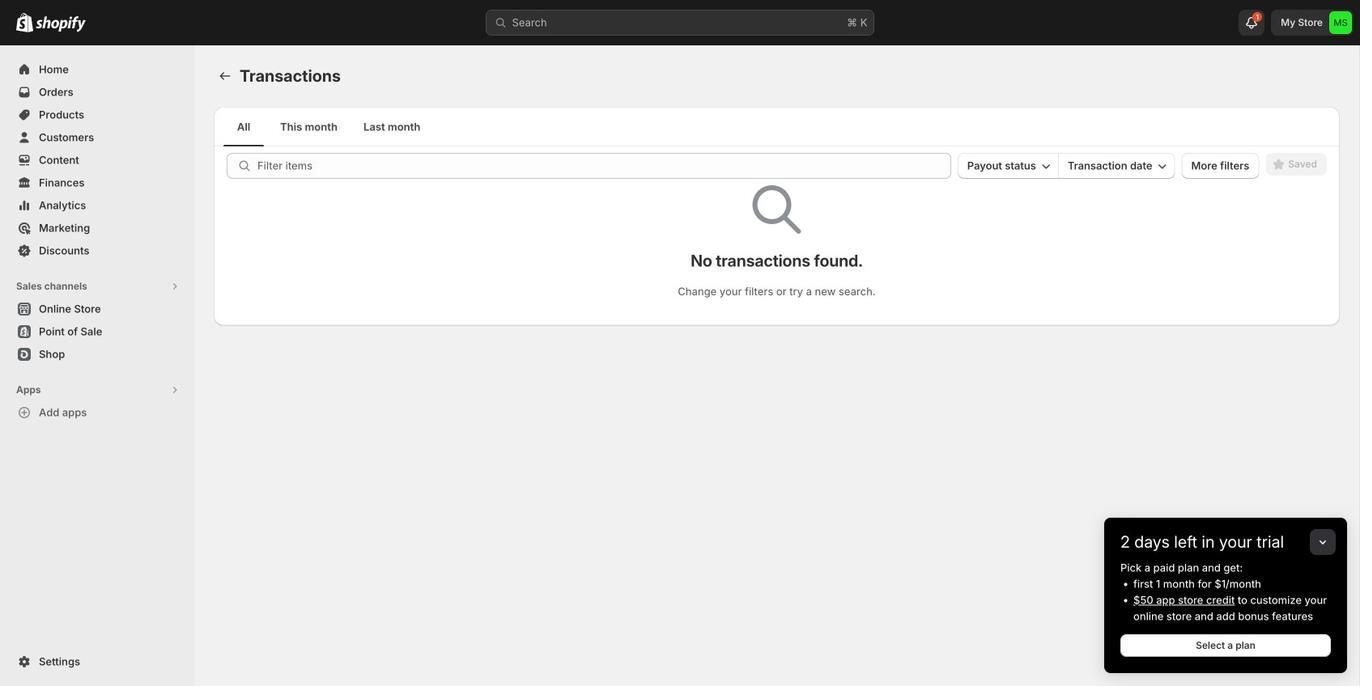 Task type: vqa. For each thing, say whether or not it's contained in the screenshot.
Point
no



Task type: locate. For each thing, give the bounding box(es) containing it.
0 horizontal spatial shopify image
[[16, 13, 33, 32]]

Filter items text field
[[257, 153, 951, 179]]

empty search results image
[[753, 185, 801, 234]]

tab list
[[220, 107, 1333, 147]]

shopify image
[[16, 13, 33, 32], [36, 16, 86, 32]]



Task type: describe. For each thing, give the bounding box(es) containing it.
my store image
[[1329, 11, 1352, 34]]

1 horizontal spatial shopify image
[[36, 16, 86, 32]]



